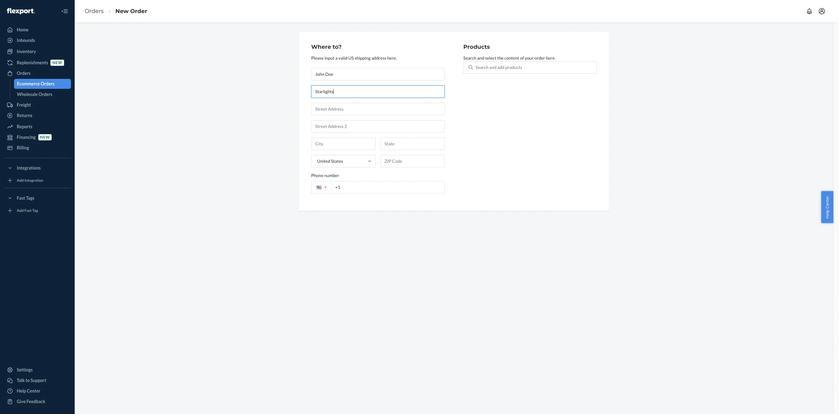 Task type: describe. For each thing, give the bounding box(es) containing it.
where
[[311, 44, 331, 50]]

feedback
[[27, 400, 45, 405]]

orders inside breadcrumbs navigation
[[85, 8, 104, 15]]

search for search and add products
[[476, 65, 489, 70]]

united states: + 1 image
[[325, 187, 326, 188]]

and for select
[[477, 55, 484, 61]]

1 vertical spatial help
[[17, 389, 26, 394]]

states
[[331, 159, 343, 164]]

0 horizontal spatial help center
[[17, 389, 40, 394]]

add integration link
[[4, 176, 71, 186]]

center inside button
[[825, 196, 830, 209]]

add
[[497, 65, 504, 70]]

shipping
[[355, 55, 371, 61]]

fast tags button
[[4, 194, 71, 204]]

fast inside dropdown button
[[17, 196, 25, 201]]

add fast tag
[[17, 209, 38, 213]]

order
[[534, 55, 545, 61]]

ecommerce orders
[[17, 81, 54, 87]]

ZIP Code text field
[[380, 155, 445, 168]]

inventory
[[17, 49, 36, 54]]

wholesale orders link
[[14, 90, 71, 100]]

orders up ecommerce
[[17, 71, 31, 76]]

phone number
[[311, 173, 339, 178]]

your
[[525, 55, 534, 61]]

talk to support button
[[4, 376, 71, 386]]

tags
[[26, 196, 34, 201]]

new
[[115, 8, 129, 15]]

a
[[335, 55, 338, 61]]

close navigation image
[[61, 7, 68, 15]]

replenishments
[[17, 60, 48, 65]]

First & Last Name text field
[[311, 68, 445, 81]]

Street Address text field
[[311, 103, 445, 115]]

search and select the content of your order here.
[[463, 55, 556, 61]]

to
[[26, 378, 30, 384]]

2 here. from the left
[[546, 55, 556, 61]]

wholesale orders
[[17, 92, 52, 97]]

us
[[348, 55, 354, 61]]

united
[[317, 159, 330, 164]]

integration
[[24, 178, 43, 183]]

add for add fast tag
[[17, 209, 24, 213]]

financing
[[17, 135, 36, 140]]

home
[[17, 27, 29, 32]]

inbounds
[[17, 38, 35, 43]]

help center inside button
[[825, 196, 830, 219]]

add integration
[[17, 178, 43, 183]]

help center button
[[821, 191, 833, 223]]

reports
[[17, 124, 32, 129]]

products
[[505, 65, 522, 70]]

new for replenishments
[[52, 61, 62, 65]]

freight
[[17, 102, 31, 108]]

and for add
[[489, 65, 496, 70]]

freight link
[[4, 100, 71, 110]]

ecommerce orders link
[[14, 79, 71, 89]]

tag
[[32, 209, 38, 213]]

products
[[463, 44, 490, 50]]

search image
[[469, 65, 473, 70]]

returns link
[[4, 111, 71, 121]]

give feedback button
[[4, 397, 71, 407]]

input
[[324, 55, 334, 61]]

City text field
[[311, 138, 375, 150]]

orders up the wholesale orders link
[[41, 81, 54, 87]]

to?
[[333, 44, 342, 50]]

help inside button
[[825, 210, 830, 219]]

where to?
[[311, 44, 342, 50]]

united states
[[317, 159, 343, 164]]

1 horizontal spatial orders link
[[85, 8, 104, 15]]

add fast tag link
[[4, 206, 71, 216]]

content
[[504, 55, 519, 61]]

open notifications image
[[806, 7, 813, 15]]

ecommerce
[[17, 81, 40, 87]]



Task type: vqa. For each thing, say whether or not it's contained in the screenshot.
the 'number'
yes



Task type: locate. For each thing, give the bounding box(es) containing it.
orders
[[85, 8, 104, 15], [17, 71, 31, 76], [41, 81, 54, 87], [39, 92, 52, 97]]

add inside add integration link
[[17, 178, 24, 183]]

fast tags
[[17, 196, 34, 201]]

new for financing
[[40, 135, 50, 140]]

fast inside "link"
[[24, 209, 32, 213]]

orders left new
[[85, 8, 104, 15]]

search
[[463, 55, 476, 61], [476, 65, 489, 70]]

1 vertical spatial orders link
[[4, 68, 71, 78]]

0 horizontal spatial center
[[27, 389, 40, 394]]

here. right address
[[387, 55, 397, 61]]

address
[[372, 55, 386, 61]]

add down fast tags
[[17, 209, 24, 213]]

integrations
[[17, 166, 41, 171]]

new order link
[[115, 8, 147, 15]]

here. right order
[[546, 55, 556, 61]]

0 vertical spatial and
[[477, 55, 484, 61]]

and left select
[[477, 55, 484, 61]]

1 add from the top
[[17, 178, 24, 183]]

wholesale
[[17, 92, 38, 97]]

orders link left new
[[85, 8, 104, 15]]

new order
[[115, 8, 147, 15]]

1 horizontal spatial and
[[489, 65, 496, 70]]

integrations button
[[4, 163, 71, 173]]

orders link up ecommerce orders
[[4, 68, 71, 78]]

Company name text field
[[311, 86, 445, 98]]

talk
[[17, 378, 25, 384]]

search for search and select the content of your order here.
[[463, 55, 476, 61]]

0 vertical spatial center
[[825, 196, 830, 209]]

1 vertical spatial search
[[476, 65, 489, 70]]

new down inventory link
[[52, 61, 62, 65]]

1 vertical spatial help center
[[17, 389, 40, 394]]

search right search image
[[476, 65, 489, 70]]

phone
[[311, 173, 323, 178]]

returns
[[17, 113, 32, 118]]

here.
[[387, 55, 397, 61], [546, 55, 556, 61]]

0 horizontal spatial new
[[40, 135, 50, 140]]

order
[[130, 8, 147, 15]]

home link
[[4, 25, 71, 35]]

center
[[825, 196, 830, 209], [27, 389, 40, 394]]

please
[[311, 55, 324, 61]]

2 add from the top
[[17, 209, 24, 213]]

flexport logo image
[[7, 8, 35, 14]]

new
[[52, 61, 62, 65], [40, 135, 50, 140]]

and
[[477, 55, 484, 61], [489, 65, 496, 70]]

search and add products
[[476, 65, 522, 70]]

give
[[17, 400, 26, 405]]

add for add integration
[[17, 178, 24, 183]]

0 vertical spatial orders link
[[85, 8, 104, 15]]

1 horizontal spatial help center
[[825, 196, 830, 219]]

1 here. from the left
[[387, 55, 397, 61]]

1 vertical spatial and
[[489, 65, 496, 70]]

1 vertical spatial new
[[40, 135, 50, 140]]

0 horizontal spatial help
[[17, 389, 26, 394]]

orders link
[[85, 8, 104, 15], [4, 68, 71, 78]]

settings link
[[4, 366, 71, 376]]

valid
[[338, 55, 347, 61]]

0 vertical spatial fast
[[17, 196, 25, 201]]

0 horizontal spatial here.
[[387, 55, 397, 61]]

support
[[31, 378, 46, 384]]

help center
[[825, 196, 830, 219], [17, 389, 40, 394]]

add left 'integration'
[[17, 178, 24, 183]]

inbounds link
[[4, 35, 71, 45]]

0 vertical spatial new
[[52, 61, 62, 65]]

breadcrumbs navigation
[[80, 2, 152, 20]]

1 vertical spatial add
[[17, 209, 24, 213]]

0 horizontal spatial orders link
[[4, 68, 71, 78]]

0 vertical spatial help center
[[825, 196, 830, 219]]

open account menu image
[[818, 7, 826, 15]]

help
[[825, 210, 830, 219], [17, 389, 26, 394]]

fast left tags
[[17, 196, 25, 201]]

1 horizontal spatial center
[[825, 196, 830, 209]]

1 horizontal spatial help
[[825, 210, 830, 219]]

please input a valid us shipping address here.
[[311, 55, 397, 61]]

0 vertical spatial add
[[17, 178, 24, 183]]

orders down ecommerce orders link
[[39, 92, 52, 97]]

Street Address 2 text field
[[311, 120, 445, 133]]

search up search image
[[463, 55, 476, 61]]

add
[[17, 178, 24, 183], [17, 209, 24, 213]]

talk to support
[[17, 378, 46, 384]]

fast
[[17, 196, 25, 201], [24, 209, 32, 213]]

0 vertical spatial help
[[825, 210, 830, 219]]

help center link
[[4, 387, 71, 397]]

the
[[497, 55, 504, 61]]

billing
[[17, 145, 29, 151]]

number
[[324, 173, 339, 178]]

give feedback
[[17, 400, 45, 405]]

1 horizontal spatial new
[[52, 61, 62, 65]]

select
[[485, 55, 496, 61]]

0 vertical spatial search
[[463, 55, 476, 61]]

fast left "tag"
[[24, 209, 32, 213]]

1 vertical spatial fast
[[24, 209, 32, 213]]

and left add
[[489, 65, 496, 70]]

1 (702) 123-4567 telephone field
[[311, 181, 445, 194]]

new down 'reports' link
[[40, 135, 50, 140]]

billing link
[[4, 143, 71, 153]]

1 horizontal spatial here.
[[546, 55, 556, 61]]

State text field
[[380, 138, 445, 150]]

1 vertical spatial center
[[27, 389, 40, 394]]

add inside add fast tag "link"
[[17, 209, 24, 213]]

0 horizontal spatial and
[[477, 55, 484, 61]]

reports link
[[4, 122, 71, 132]]

inventory link
[[4, 47, 71, 57]]

of
[[520, 55, 524, 61]]

settings
[[17, 368, 33, 373]]



